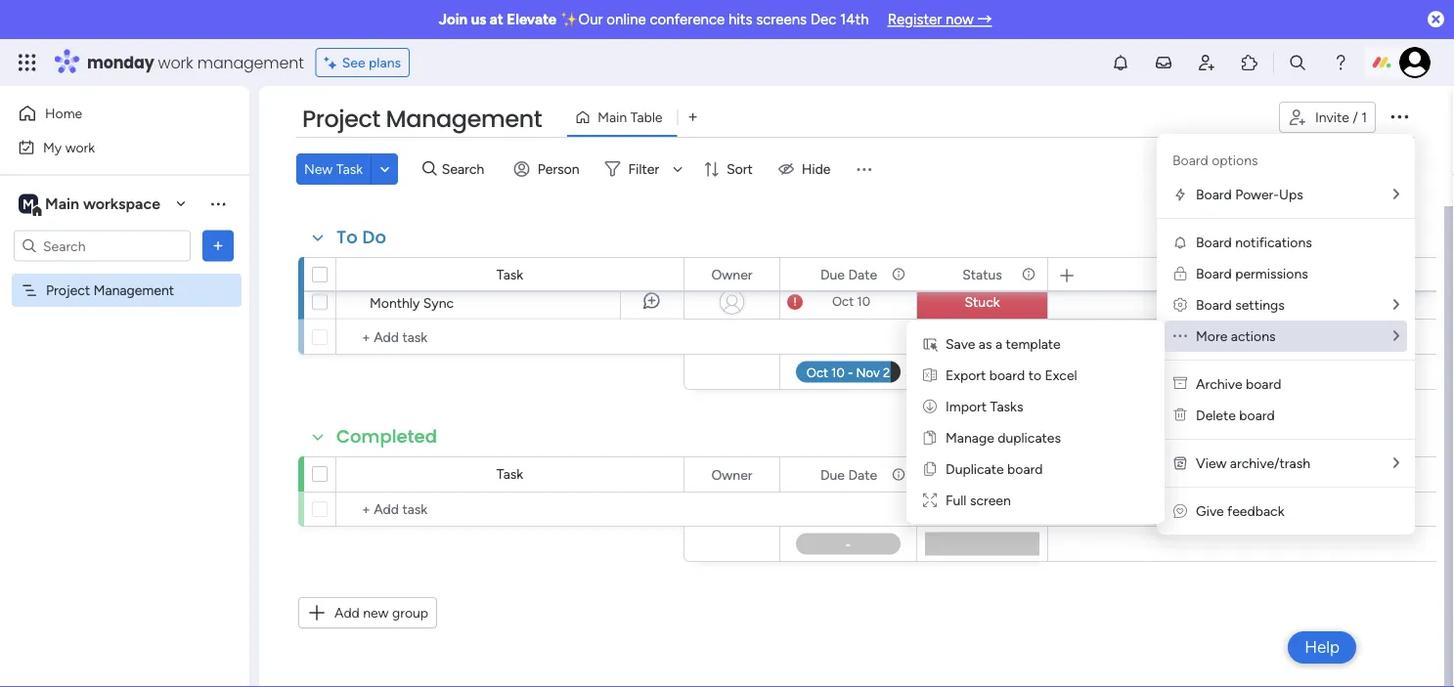 Task type: describe. For each thing, give the bounding box(es) containing it.
person
[[538, 161, 580, 178]]

export
[[946, 367, 986, 384]]

1 due from the top
[[821, 266, 845, 283]]

my
[[43, 139, 62, 156]]

sync
[[423, 294, 454, 311]]

10
[[857, 294, 871, 310]]

template
[[1006, 336, 1061, 353]]

screens
[[756, 11, 807, 28]]

hits
[[729, 11, 753, 28]]

delete board
[[1196, 407, 1275, 424]]

excel
[[1045, 367, 1078, 384]]

dapulse admin menu image
[[1174, 297, 1188, 314]]

board for board permissions
[[1196, 266, 1232, 282]]

invite
[[1316, 109, 1350, 126]]

workspace image
[[19, 193, 38, 215]]

my work
[[43, 139, 95, 156]]

elevate
[[507, 11, 557, 28]]

status for first "status" field from the top of the page
[[963, 266, 1003, 283]]

owner for completed
[[712, 467, 753, 483]]

dapulse archived image
[[1174, 376, 1188, 393]]

list arrow image for board settings
[[1394, 298, 1400, 312]]

register now →
[[888, 11, 992, 28]]

actions
[[1231, 328, 1276, 345]]

settings
[[1236, 297, 1285, 314]]

/
[[1353, 109, 1359, 126]]

archive
[[1196, 376, 1243, 393]]

search everything image
[[1288, 53, 1308, 72]]

options image
[[208, 236, 228, 256]]

project management inside project management field
[[302, 103, 542, 135]]

notifications
[[1236, 234, 1313, 251]]

power-
[[1236, 186, 1280, 203]]

add new group button
[[298, 598, 437, 629]]

v2 search image
[[423, 158, 437, 180]]

v2 overdue deadline image
[[788, 293, 803, 312]]

full screen
[[946, 493, 1011, 509]]

workspace options image
[[208, 194, 228, 214]]

board power-ups
[[1196, 186, 1304, 203]]

tasks
[[991, 399, 1024, 415]]

1 due date field from the top
[[816, 264, 883, 285]]

2 due from the top
[[821, 467, 845, 483]]

board for duplicate
[[1008, 461, 1043, 478]]

person button
[[506, 154, 591, 185]]

2 + add task text field from the top
[[346, 498, 675, 521]]

add
[[335, 605, 360, 622]]

save as a template image
[[923, 337, 938, 352]]

my work button
[[12, 132, 210, 163]]

join us at elevate ✨ our online conference hits screens dec 14th
[[439, 11, 869, 28]]

ups
[[1280, 186, 1304, 203]]

do
[[363, 225, 386, 250]]

project management list box
[[0, 270, 249, 571]]

online
[[607, 11, 646, 28]]

board for delete
[[1240, 407, 1275, 424]]

work for my
[[65, 139, 95, 156]]

owner field for completed
[[707, 464, 758, 486]]

new task button
[[296, 154, 371, 185]]

2 status field from the top
[[958, 464, 1007, 486]]

monthly
[[370, 294, 420, 311]]

options image
[[1388, 104, 1412, 128]]

board settings
[[1196, 297, 1285, 314]]

board options
[[1173, 152, 1259, 169]]

list arrow image for more actions
[[1394, 329, 1400, 343]]

see plans
[[342, 54, 401, 71]]

register now → link
[[888, 11, 992, 28]]

task for to do
[[497, 267, 524, 283]]

Search field
[[437, 156, 496, 183]]

main for main table
[[598, 109, 627, 126]]

help
[[1305, 638, 1340, 658]]

give
[[1196, 503, 1224, 520]]

owner field for to do
[[707, 264, 758, 285]]

arrow down image
[[666, 158, 690, 181]]

board permissions
[[1196, 266, 1309, 282]]

manage
[[946, 430, 995, 447]]

at
[[490, 11, 504, 28]]

duplicates
[[998, 430, 1061, 447]]

import tasks
[[946, 399, 1024, 415]]

1 date from the top
[[849, 266, 878, 283]]

1 status field from the top
[[958, 264, 1007, 285]]

invite / 1 button
[[1280, 102, 1376, 133]]

board for export
[[990, 367, 1025, 384]]

save as a template
[[946, 336, 1061, 353]]

owner for to do
[[712, 266, 753, 283]]

menu containing board options
[[1157, 134, 1416, 535]]

us
[[471, 11, 486, 28]]

→
[[978, 11, 992, 28]]

view archive/trash
[[1196, 455, 1311, 472]]

table
[[631, 109, 663, 126]]

home button
[[12, 98, 210, 129]]

project management inside project management list box
[[46, 282, 174, 299]]

help image
[[1331, 53, 1351, 72]]

management inside list box
[[94, 282, 174, 299]]

task inside button
[[336, 161, 363, 178]]

manage duplicates
[[946, 430, 1061, 447]]

home
[[45, 105, 82, 122]]

workspace
[[83, 195, 160, 213]]

see plans button
[[316, 48, 410, 77]]

more actions
[[1196, 328, 1276, 345]]

task for completed
[[497, 466, 524, 483]]

plans
[[369, 54, 401, 71]]

as
[[979, 336, 992, 353]]

our
[[579, 11, 603, 28]]

save
[[946, 336, 976, 353]]

to
[[337, 225, 358, 250]]

a
[[996, 336, 1003, 353]]

filter
[[629, 161, 659, 178]]

screen
[[970, 493, 1011, 509]]

inbox image
[[1154, 53, 1174, 72]]

management
[[197, 51, 304, 73]]

new
[[304, 161, 333, 178]]



Task type: locate. For each thing, give the bounding box(es) containing it.
board
[[990, 367, 1025, 384], [1246, 376, 1282, 393], [1240, 407, 1275, 424], [1008, 461, 1043, 478]]

0 vertical spatial owner
[[712, 266, 753, 283]]

import from excel template outline image
[[923, 367, 937, 384]]

add view image
[[689, 110, 697, 124]]

project up new task
[[302, 103, 380, 135]]

status field up full screen at the right bottom of page
[[958, 464, 1007, 486]]

notifications image
[[1111, 53, 1131, 72]]

due date left the v2 duplicate 2 outline icon
[[821, 467, 878, 483]]

board notifications
[[1196, 234, 1313, 251]]

completed
[[337, 425, 437, 450]]

main table button
[[568, 102, 678, 133]]

archive board
[[1196, 376, 1282, 393]]

main inside button
[[598, 109, 627, 126]]

1 + add task text field from the top
[[346, 326, 675, 349]]

board up board power-ups image at top right
[[1173, 152, 1209, 169]]

apps image
[[1240, 53, 1260, 72]]

board down duplicates
[[1008, 461, 1043, 478]]

1 horizontal spatial project management
[[302, 103, 542, 135]]

menu image
[[854, 159, 874, 179]]

give feedback
[[1196, 503, 1285, 520]]

work right monday in the left of the page
[[158, 51, 193, 73]]

1 list arrow image from the top
[[1394, 298, 1400, 312]]

board down archive board
[[1240, 407, 1275, 424]]

2 due date from the top
[[821, 467, 878, 483]]

feedback
[[1228, 503, 1285, 520]]

view archive/trash image
[[1173, 456, 1189, 472]]

project
[[302, 103, 380, 135], [46, 282, 90, 299]]

Status field
[[958, 264, 1007, 285], [958, 464, 1007, 486]]

conference
[[650, 11, 725, 28]]

hide
[[802, 161, 831, 178]]

0 horizontal spatial project
[[46, 282, 90, 299]]

options
[[1212, 152, 1259, 169]]

14th
[[840, 11, 869, 28]]

Completed field
[[332, 425, 442, 450]]

board right board power-ups image at top right
[[1196, 186, 1232, 203]]

filter button
[[597, 154, 690, 185]]

board right board notifications icon
[[1196, 234, 1232, 251]]

1 horizontal spatial management
[[386, 103, 542, 135]]

sort
[[727, 161, 753, 178]]

board for board settings
[[1196, 297, 1232, 314]]

select product image
[[18, 53, 37, 72]]

board up delete board
[[1246, 376, 1282, 393]]

Project Management field
[[297, 103, 547, 136]]

Due Date field
[[816, 264, 883, 285], [816, 464, 883, 486]]

0 vertical spatial list arrow image
[[1394, 298, 1400, 312]]

board notifications image
[[1173, 235, 1189, 250]]

board for board options
[[1173, 152, 1209, 169]]

work right my
[[65, 139, 95, 156]]

1 vertical spatial due date
[[821, 467, 878, 483]]

due date field up oct 10
[[816, 264, 883, 285]]

more
[[1196, 328, 1228, 345]]

main inside the workspace selection "element"
[[45, 195, 79, 213]]

new
[[363, 605, 389, 622]]

v2 duplicate 2 outline image
[[925, 461, 936, 478]]

due date up oct 10
[[821, 266, 878, 283]]

2 date from the top
[[849, 467, 878, 483]]

sort button
[[696, 154, 765, 185]]

status
[[963, 266, 1003, 283], [963, 467, 1003, 483]]

dec
[[811, 11, 837, 28]]

0 vertical spatial management
[[386, 103, 542, 135]]

0 horizontal spatial work
[[65, 139, 95, 156]]

register
[[888, 11, 942, 28]]

1 list arrow image from the top
[[1394, 187, 1400, 202]]

option
[[0, 273, 249, 277]]

export board to excel
[[946, 367, 1078, 384]]

new task
[[304, 161, 363, 178]]

1 horizontal spatial work
[[158, 51, 193, 73]]

1 vertical spatial owner field
[[707, 464, 758, 486]]

permissions
[[1236, 266, 1309, 282]]

v2 fullscreen slim image
[[923, 493, 937, 509]]

To Do field
[[332, 225, 391, 250]]

1 vertical spatial due
[[821, 467, 845, 483]]

invite members image
[[1197, 53, 1217, 72]]

1 vertical spatial due date field
[[816, 464, 883, 486]]

archive/trash
[[1230, 455, 1311, 472]]

invite / 1
[[1316, 109, 1368, 126]]

v2 permission outline image
[[1175, 266, 1187, 282]]

duplicate board
[[946, 461, 1043, 478]]

1 vertical spatial management
[[94, 282, 174, 299]]

list arrow image for board power-ups
[[1394, 187, 1400, 202]]

list arrow image for view archive/trash
[[1394, 456, 1400, 471]]

0 vertical spatial project
[[302, 103, 380, 135]]

0 vertical spatial main
[[598, 109, 627, 126]]

0 horizontal spatial main
[[45, 195, 79, 213]]

+ Add task text field
[[346, 326, 675, 349], [346, 498, 675, 521]]

project inside list box
[[46, 282, 90, 299]]

0 vertical spatial status
[[963, 266, 1003, 283]]

move to image
[[923, 399, 937, 415]]

date
[[849, 266, 878, 283], [849, 467, 878, 483]]

board power-ups image
[[1173, 187, 1189, 203]]

2 owner field from the top
[[707, 464, 758, 486]]

0 vertical spatial list arrow image
[[1394, 187, 1400, 202]]

1 vertical spatial work
[[65, 139, 95, 156]]

0 vertical spatial owner field
[[707, 264, 758, 285]]

monthly sync
[[370, 294, 454, 311]]

duplicate
[[946, 461, 1004, 478]]

✨
[[560, 11, 575, 28]]

to do
[[337, 225, 386, 250]]

1 owner field from the top
[[707, 264, 758, 285]]

2 owner from the top
[[712, 467, 753, 483]]

0 vertical spatial + add task text field
[[346, 326, 675, 349]]

1 vertical spatial project management
[[46, 282, 174, 299]]

main left table
[[598, 109, 627, 126]]

1 horizontal spatial main
[[598, 109, 627, 126]]

0 vertical spatial status field
[[958, 264, 1007, 285]]

0 vertical spatial work
[[158, 51, 193, 73]]

now
[[946, 11, 974, 28]]

due date
[[821, 266, 878, 283], [821, 467, 878, 483]]

date left the v2 duplicate 2 outline icon
[[849, 467, 878, 483]]

work for monday
[[158, 51, 193, 73]]

group
[[392, 605, 429, 622]]

list arrow image
[[1394, 298, 1400, 312], [1394, 456, 1400, 471]]

due up the oct
[[821, 266, 845, 283]]

status up full screen at the right bottom of page
[[963, 467, 1003, 483]]

status up 'stuck'
[[963, 266, 1003, 283]]

1 due date from the top
[[821, 266, 878, 283]]

project down the search in workspace field
[[46, 282, 90, 299]]

1 vertical spatial date
[[849, 467, 878, 483]]

project management
[[302, 103, 542, 135], [46, 282, 174, 299]]

help button
[[1289, 632, 1357, 664]]

angle down image
[[380, 162, 390, 177]]

2 list arrow image from the top
[[1394, 329, 1400, 343]]

Search in workspace field
[[41, 235, 163, 257]]

0 horizontal spatial project management
[[46, 282, 174, 299]]

task
[[336, 161, 363, 178], [497, 267, 524, 283], [497, 466, 524, 483]]

0 vertical spatial due
[[821, 266, 845, 283]]

1 horizontal spatial project
[[302, 103, 380, 135]]

import
[[946, 399, 987, 415]]

board for board power-ups
[[1196, 186, 1232, 203]]

main right workspace image
[[45, 195, 79, 213]]

0 vertical spatial due date
[[821, 266, 878, 283]]

1 vertical spatial status field
[[958, 464, 1007, 486]]

work
[[158, 51, 193, 73], [65, 139, 95, 156]]

board for board notifications
[[1196, 234, 1232, 251]]

1 vertical spatial list arrow image
[[1394, 329, 1400, 343]]

status for first "status" field from the bottom of the page
[[963, 467, 1003, 483]]

main workspace
[[45, 195, 160, 213]]

date up 10
[[849, 266, 878, 283]]

bob builder image
[[1400, 47, 1431, 78]]

1 vertical spatial main
[[45, 195, 79, 213]]

project management down the search in workspace field
[[46, 282, 174, 299]]

main for main workspace
[[45, 195, 79, 213]]

m
[[23, 196, 34, 212]]

view
[[1196, 455, 1227, 472]]

management down the search in workspace field
[[94, 282, 174, 299]]

1 vertical spatial task
[[497, 267, 524, 283]]

0 vertical spatial date
[[849, 266, 878, 283]]

column information image
[[1021, 267, 1037, 282]]

1 vertical spatial + add task text field
[[346, 498, 675, 521]]

work inside button
[[65, 139, 95, 156]]

board left "to" at the bottom of page
[[990, 367, 1025, 384]]

0 horizontal spatial management
[[94, 282, 174, 299]]

0 vertical spatial project management
[[302, 103, 542, 135]]

2 due date field from the top
[[816, 464, 883, 486]]

1 vertical spatial owner
[[712, 467, 753, 483]]

1 vertical spatial project
[[46, 282, 90, 299]]

v2 duplicate o image
[[924, 430, 936, 447]]

1 vertical spatial status
[[963, 467, 1003, 483]]

due date field left the v2 duplicate 2 outline icon
[[816, 464, 883, 486]]

0 vertical spatial due date field
[[816, 264, 883, 285]]

column information image
[[891, 267, 907, 282], [891, 467, 907, 483], [1021, 467, 1037, 483]]

more dots image
[[1174, 328, 1188, 345]]

delete
[[1196, 407, 1236, 424]]

due left the v2 duplicate 2 outline icon
[[821, 467, 845, 483]]

0 vertical spatial task
[[336, 161, 363, 178]]

1 owner from the top
[[712, 266, 753, 283]]

to
[[1029, 367, 1042, 384]]

full
[[946, 493, 967, 509]]

v2 delete line image
[[1174, 407, 1188, 424]]

1 status from the top
[[963, 266, 1003, 283]]

2 vertical spatial task
[[497, 466, 524, 483]]

v2 user feedback image
[[1174, 503, 1188, 520]]

1 vertical spatial list arrow image
[[1394, 456, 1400, 471]]

stuck
[[965, 294, 1000, 311]]

management up search field
[[386, 103, 542, 135]]

1
[[1362, 109, 1368, 126]]

list arrow image
[[1394, 187, 1400, 202], [1394, 329, 1400, 343]]

management
[[386, 103, 542, 135], [94, 282, 174, 299]]

Owner field
[[707, 264, 758, 285], [707, 464, 758, 486]]

status field up 'stuck'
[[958, 264, 1007, 285]]

management inside field
[[386, 103, 542, 135]]

oct
[[833, 294, 854, 310]]

see
[[342, 54, 366, 71]]

board for archive
[[1246, 376, 1282, 393]]

workspace selection element
[[19, 192, 163, 218]]

board up more
[[1196, 297, 1232, 314]]

2 status from the top
[[963, 467, 1003, 483]]

menu
[[1157, 134, 1416, 535]]

board right v2 permission outline icon
[[1196, 266, 1232, 282]]

project management up v2 search icon
[[302, 103, 542, 135]]

2 list arrow image from the top
[[1394, 456, 1400, 471]]

project inside field
[[302, 103, 380, 135]]

monday
[[87, 51, 154, 73]]

due
[[821, 266, 845, 283], [821, 467, 845, 483]]



Task type: vqa. For each thing, say whether or not it's contained in the screenshot.
the Add to favorites icon
no



